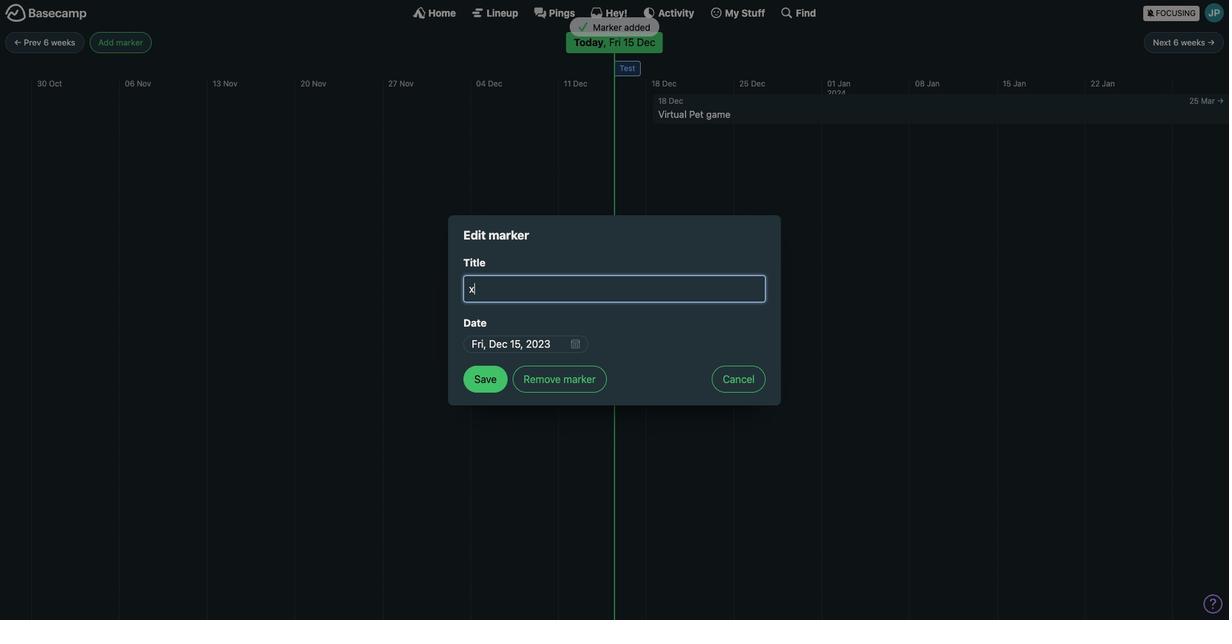 Task type: vqa. For each thing, say whether or not it's contained in the screenshot.
add/remove people… Link
no



Task type: locate. For each thing, give the bounding box(es) containing it.
nov right 13
[[223, 78, 238, 88]]

mar
[[1202, 96, 1216, 105]]

1 horizontal spatial 25
[[1190, 96, 1200, 105]]

marker right add
[[116, 37, 143, 47]]

0 vertical spatial marker
[[116, 37, 143, 47]]

4 nov from the left
[[400, 78, 414, 88]]

title
[[464, 257, 486, 268]]

15
[[1003, 78, 1012, 88]]

13
[[213, 78, 221, 88]]

15 jan
[[1003, 78, 1027, 88]]

marker for edit marker
[[489, 228, 529, 242]]

focusing
[[1157, 8, 1197, 18]]

find
[[796, 7, 817, 18]]

3 jan from the left
[[1014, 78, 1027, 88]]

hey! button
[[591, 6, 628, 19]]

game
[[707, 108, 731, 119]]

jan right 15
[[1014, 78, 1027, 88]]

22
[[1091, 78, 1101, 88]]

marker for add marker
[[116, 37, 143, 47]]

6 right next
[[1174, 37, 1179, 47]]

nov for 20 nov
[[312, 78, 327, 88]]

test
[[620, 63, 636, 73]]

weeks left → at the top right of page
[[1182, 37, 1206, 47]]

jan inside 01 jan 2024
[[838, 78, 851, 88]]

marker
[[116, 37, 143, 47], [489, 228, 529, 242]]

6
[[44, 37, 49, 47], [1174, 37, 1179, 47]]

home link
[[413, 6, 456, 19]]

weeks
[[51, 37, 75, 47], [1182, 37, 1206, 47]]

virtual
[[659, 108, 687, 119]]

06
[[125, 78, 135, 88]]

0 vertical spatial 25
[[740, 78, 749, 88]]

home
[[429, 7, 456, 18]]

jan for 08 jan
[[928, 78, 940, 88]]

virtual pet game link
[[654, 108, 1230, 123]]

1 weeks from the left
[[51, 37, 75, 47]]

nov for 13 nov
[[223, 78, 238, 88]]

activity
[[659, 7, 695, 18]]

1 vertical spatial 25
[[1190, 96, 1200, 105]]

None submit
[[464, 365, 508, 392], [513, 365, 607, 392], [464, 365, 508, 392], [513, 365, 607, 392]]

2 weeks from the left
[[1182, 37, 1206, 47]]

27 nov
[[389, 78, 414, 88]]

add marker link
[[89, 32, 152, 53]]

lineup
[[487, 7, 519, 18]]

1 jan from the left
[[838, 78, 851, 88]]

0 vertical spatial 18
[[652, 78, 661, 88]]

jan right 22
[[1103, 78, 1116, 88]]

my stuff
[[725, 7, 766, 18]]

1 nov from the left
[[137, 78, 151, 88]]

nov
[[137, 78, 151, 88], [223, 78, 238, 88], [312, 78, 327, 88], [400, 78, 414, 88]]

20 nov
[[301, 78, 327, 88]]

6 right prev on the left top of the page
[[44, 37, 49, 47]]

james peterson image
[[1206, 3, 1225, 22]]

dec
[[488, 78, 503, 88], [573, 78, 588, 88], [663, 78, 677, 88], [751, 78, 766, 88], [669, 96, 684, 105]]

my stuff button
[[710, 6, 766, 19]]

3 nov from the left
[[312, 78, 327, 88]]

4 jan from the left
[[1103, 78, 1116, 88]]

lineup link
[[472, 6, 519, 19]]

nov right 20
[[312, 78, 327, 88]]

marker right edit
[[489, 228, 529, 242]]

weeks right prev on the left top of the page
[[51, 37, 75, 47]]

25
[[740, 78, 749, 88], [1190, 96, 1200, 105]]

0 horizontal spatial weeks
[[51, 37, 75, 47]]

None text field
[[464, 275, 766, 302]]

test link
[[615, 61, 641, 76]]

2 nov from the left
[[223, 78, 238, 88]]

←
[[14, 37, 22, 47]]

0 horizontal spatial 6
[[44, 37, 49, 47]]

2 6 from the left
[[1174, 37, 1179, 47]]

25 dec
[[740, 78, 766, 88]]

edit
[[464, 228, 486, 242]]

jan right '08'
[[928, 78, 940, 88]]

marker added alert
[[0, 17, 1230, 37]]

nov for 06 nov
[[137, 78, 151, 88]]

1 vertical spatial marker
[[489, 228, 529, 242]]

pet
[[690, 108, 704, 119]]

focusing button
[[1144, 0, 1230, 25]]

0 horizontal spatial marker
[[116, 37, 143, 47]]

switch accounts image
[[5, 3, 87, 23]]

next
[[1154, 37, 1172, 47]]

nov right 27
[[400, 78, 414, 88]]

25 for 25 dec
[[740, 78, 749, 88]]

1 horizontal spatial 6
[[1174, 37, 1179, 47]]

1 horizontal spatial marker
[[489, 228, 529, 242]]

11 dec
[[564, 78, 588, 88]]

jan
[[838, 78, 851, 88], [928, 78, 940, 88], [1014, 78, 1027, 88], [1103, 78, 1116, 88]]

marker added
[[591, 22, 651, 32]]

22 jan
[[1091, 78, 1116, 88]]

1 horizontal spatial weeks
[[1182, 37, 1206, 47]]

2 jan from the left
[[928, 78, 940, 88]]

06 nov
[[125, 78, 151, 88]]

0 horizontal spatial 25
[[740, 78, 749, 88]]

18
[[652, 78, 661, 88], [659, 96, 667, 105]]

nov right 06
[[137, 78, 151, 88]]

← prev 6 weeks
[[14, 37, 75, 47]]

18 dec
[[652, 78, 677, 88], [659, 96, 684, 105]]

jan up 2024
[[838, 78, 851, 88]]

30 oct
[[37, 78, 62, 88]]



Task type: describe. For each thing, give the bounding box(es) containing it.
1 vertical spatial 18
[[659, 96, 667, 105]]

08 jan
[[916, 78, 940, 88]]

jan for 22 jan
[[1103, 78, 1116, 88]]

01
[[828, 78, 836, 88]]

2024
[[828, 88, 847, 98]]

1 6 from the left
[[44, 37, 49, 47]]

virtual pet game
[[659, 108, 731, 119]]

add
[[98, 37, 114, 47]]

activity link
[[643, 6, 695, 19]]

cancel link
[[712, 365, 766, 392]]

oct
[[49, 78, 62, 88]]

added
[[625, 22, 651, 32]]

stuff
[[742, 7, 766, 18]]

→
[[1208, 37, 1216, 47]]

main element
[[0, 0, 1230, 25]]

04
[[476, 78, 486, 88]]

13 nov
[[213, 78, 238, 88]]

today
[[574, 36, 604, 48]]

30
[[37, 78, 47, 88]]

01 jan 2024
[[828, 78, 851, 98]]

prev
[[24, 37, 41, 47]]

my
[[725, 7, 740, 18]]

25 for 25 mar
[[1190, 96, 1200, 105]]

edit marker
[[464, 228, 529, 242]]

nov for 27 nov
[[400, 78, 414, 88]]

date
[[464, 317, 487, 329]]

jan for 15 jan
[[1014, 78, 1027, 88]]

find button
[[781, 6, 817, 19]]

marker
[[593, 22, 622, 32]]

jan for 01 jan 2024
[[838, 78, 851, 88]]

0 vertical spatial 18 dec
[[652, 78, 677, 88]]

11
[[564, 78, 571, 88]]

hey!
[[606, 7, 628, 18]]

1 vertical spatial 18 dec
[[659, 96, 684, 105]]

add marker
[[98, 37, 143, 47]]

25 mar
[[1190, 96, 1216, 105]]

Choose date… field
[[464, 336, 589, 353]]

27
[[389, 78, 398, 88]]

cancel
[[723, 373, 755, 385]]

04 dec
[[476, 78, 503, 88]]

20
[[301, 78, 310, 88]]

08
[[916, 78, 925, 88]]

next 6 weeks →
[[1154, 37, 1216, 47]]



